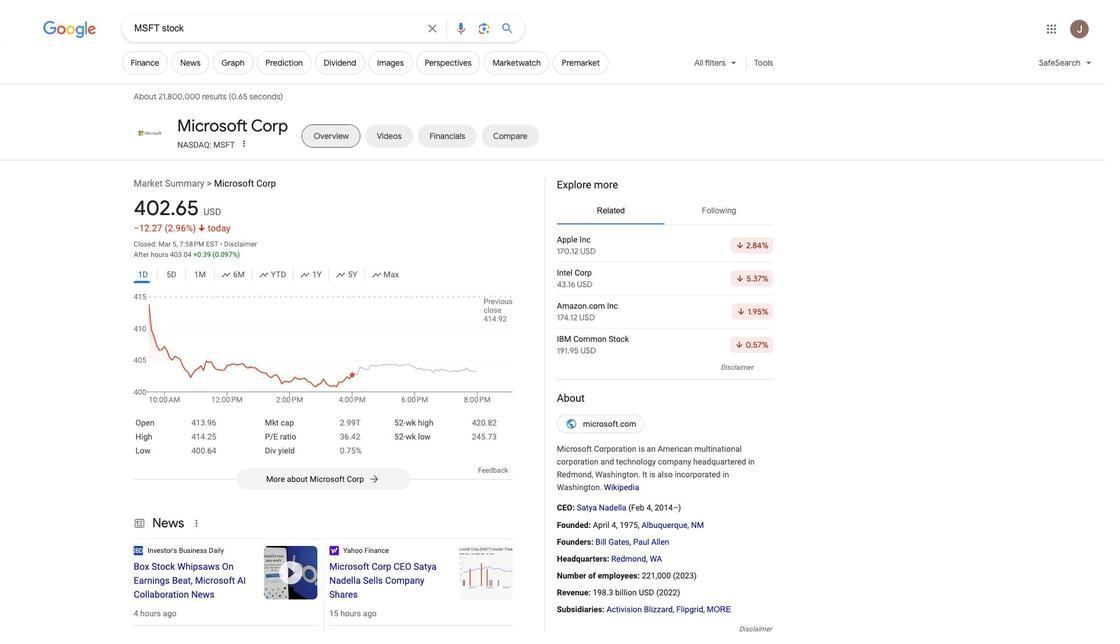 Task type: locate. For each thing, give the bounding box(es) containing it.
more options image
[[238, 138, 250, 149], [239, 139, 249, 148]]

google image
[[43, 21, 97, 38]]

thumbnail image for microsoft corp image
[[134, 124, 166, 142]]

Search text field
[[134, 22, 419, 37]]

heading
[[177, 116, 288, 137], [557, 178, 773, 192], [557, 391, 773, 405], [134, 560, 252, 602], [329, 560, 448, 602]]

year to date element
[[259, 268, 286, 281]]

section
[[545, 174, 773, 632]]

5 years element
[[336, 268, 357, 281]]

tab panel
[[557, 229, 773, 361]]

None search field
[[0, 15, 524, 42]]

search by image image
[[477, 22, 491, 35]]

group
[[134, 266, 513, 287]]

tab list
[[134, 116, 773, 151]]

down by 2.96% element
[[165, 223, 205, 234]]

search by voice image
[[454, 22, 468, 35]]

6 months element
[[222, 268, 245, 281]]



Task type: vqa. For each thing, say whether or not it's contained in the screenshot.
AND
no



Task type: describe. For each thing, give the bounding box(es) containing it.
1 year element
[[301, 268, 322, 281]]



